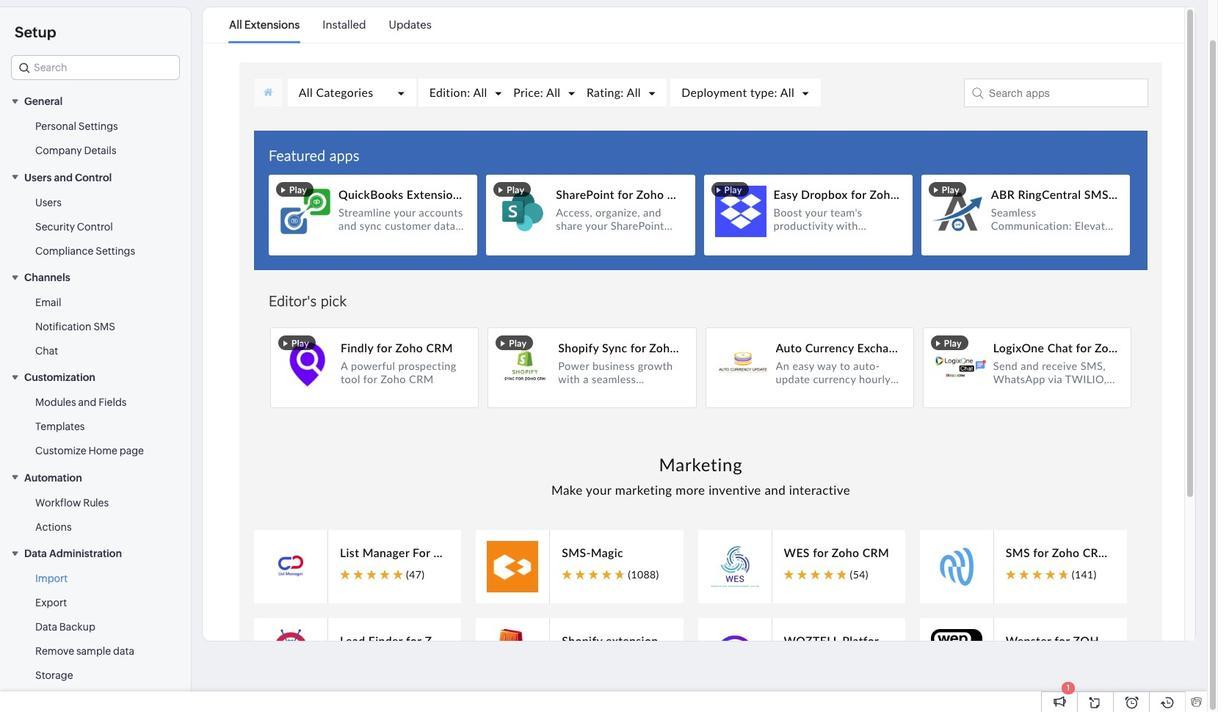 Task type: locate. For each thing, give the bounding box(es) containing it.
export link
[[35, 596, 67, 610]]

1 vertical spatial and
[[78, 397, 96, 409]]

page
[[120, 445, 144, 457]]

settings inside general region
[[78, 121, 118, 132]]

users up users link at the top of the page
[[24, 172, 52, 183]]

settings for compliance settings
[[96, 245, 135, 257]]

modules
[[35, 397, 76, 409]]

and left fields
[[78, 397, 96, 409]]

data backup
[[35, 622, 95, 633]]

settings
[[78, 121, 118, 132], [96, 245, 135, 257]]

and down company
[[54, 172, 73, 183]]

import
[[35, 573, 68, 585]]

1 vertical spatial control
[[77, 221, 113, 233]]

all extensions
[[229, 18, 300, 31]]

users inside dropdown button
[[24, 172, 52, 183]]

all
[[229, 18, 242, 31]]

personal settings
[[35, 121, 118, 132]]

control up compliance settings
[[77, 221, 113, 233]]

administration
[[49, 548, 122, 560]]

settings inside the users and control region
[[96, 245, 135, 257]]

workflow rules
[[35, 497, 109, 509]]

automation
[[24, 472, 82, 484]]

1 vertical spatial settings
[[96, 245, 135, 257]]

None field
[[11, 55, 180, 80]]

backup
[[59, 622, 95, 633]]

data inside "link"
[[35, 622, 57, 633]]

general button
[[0, 87, 191, 115]]

0 vertical spatial data
[[24, 548, 47, 560]]

data administration
[[24, 548, 122, 560]]

data backup link
[[35, 620, 95, 635]]

and
[[54, 172, 73, 183], [78, 397, 96, 409]]

and inside customization region
[[78, 397, 96, 409]]

and inside dropdown button
[[54, 172, 73, 183]]

users up security
[[35, 197, 62, 208]]

1 vertical spatial data
[[35, 622, 57, 633]]

control
[[75, 172, 112, 183], [77, 221, 113, 233]]

data down export link
[[35, 622, 57, 633]]

users for users
[[35, 197, 62, 208]]

data inside dropdown button
[[24, 548, 47, 560]]

1 horizontal spatial and
[[78, 397, 96, 409]]

compliance settings link
[[35, 244, 135, 258]]

0 vertical spatial control
[[75, 172, 112, 183]]

and for users
[[54, 172, 73, 183]]

settings up channels dropdown button
[[96, 245, 135, 257]]

control down the details
[[75, 172, 112, 183]]

security control link
[[35, 219, 113, 234]]

remove sample data link
[[35, 644, 134, 659]]

notification
[[35, 321, 91, 333]]

company
[[35, 145, 82, 157]]

customization region
[[0, 391, 191, 464]]

0 vertical spatial and
[[54, 172, 73, 183]]

0 vertical spatial settings
[[78, 121, 118, 132]]

1
[[1067, 684, 1070, 693]]

personal
[[35, 121, 76, 132]]

data
[[24, 548, 47, 560], [35, 622, 57, 633]]

data
[[113, 646, 134, 657]]

settings up the details
[[78, 121, 118, 132]]

0 horizontal spatial and
[[54, 172, 73, 183]]

1 vertical spatial users
[[35, 197, 62, 208]]

channels button
[[0, 263, 191, 291]]

users
[[24, 172, 52, 183], [35, 197, 62, 208]]

storage
[[35, 670, 73, 682]]

data for data administration
[[24, 548, 47, 560]]

rules
[[83, 497, 109, 509]]

users and control
[[24, 172, 112, 183]]

data up import link
[[24, 548, 47, 560]]

channels
[[24, 272, 70, 284]]

remove sample data
[[35, 646, 134, 657]]

security control
[[35, 221, 113, 233]]

installed link
[[323, 8, 366, 42]]

control inside dropdown button
[[75, 172, 112, 183]]

control inside region
[[77, 221, 113, 233]]

users inside region
[[35, 197, 62, 208]]

compliance
[[35, 245, 94, 257]]

0 vertical spatial users
[[24, 172, 52, 183]]

export
[[35, 597, 67, 609]]

automation region
[[0, 491, 191, 540]]



Task type: vqa. For each thing, say whether or not it's contained in the screenshot.


Task type: describe. For each thing, give the bounding box(es) containing it.
extensions
[[244, 18, 300, 31]]

security
[[35, 221, 75, 233]]

notification sms
[[35, 321, 115, 333]]

templates link
[[35, 420, 85, 434]]

Search text field
[[12, 56, 179, 79]]

company details
[[35, 145, 116, 157]]

sms
[[94, 321, 115, 333]]

data administration button
[[0, 540, 191, 567]]

updates link
[[389, 8, 432, 42]]

actions link
[[35, 520, 72, 535]]

fields
[[99, 397, 127, 409]]

customize home page link
[[35, 444, 144, 459]]

modules and fields
[[35, 397, 127, 409]]

customization button
[[0, 364, 191, 391]]

personal settings link
[[35, 119, 118, 134]]

details
[[84, 145, 116, 157]]

customization
[[24, 372, 95, 384]]

and for modules
[[78, 397, 96, 409]]

users and control button
[[0, 163, 191, 191]]

settings for personal settings
[[78, 121, 118, 132]]

users link
[[35, 195, 62, 210]]

remove
[[35, 646, 74, 657]]

setup
[[15, 24, 56, 40]]

general region
[[0, 115, 191, 163]]

updates
[[389, 18, 432, 31]]

chat
[[35, 345, 58, 357]]

data administration region
[[0, 567, 191, 713]]

templates
[[35, 421, 85, 433]]

installed
[[323, 18, 366, 31]]

data for data backup
[[35, 622, 57, 633]]

email
[[35, 297, 61, 309]]

automation button
[[0, 464, 191, 491]]

company details link
[[35, 143, 116, 158]]

modules and fields link
[[35, 395, 127, 410]]

workflow
[[35, 497, 81, 509]]

all extensions link
[[229, 8, 300, 42]]

email link
[[35, 295, 61, 310]]

storage link
[[35, 669, 73, 683]]

workflow rules link
[[35, 496, 109, 510]]

channels region
[[0, 291, 191, 364]]

customize
[[35, 445, 86, 457]]

notification sms link
[[35, 320, 115, 334]]

home
[[88, 445, 118, 457]]

customize home page
[[35, 445, 144, 457]]

compliance settings
[[35, 245, 135, 257]]

sample
[[76, 646, 111, 657]]

import link
[[35, 572, 68, 586]]

actions
[[35, 521, 72, 533]]

users for users and control
[[24, 172, 52, 183]]

general
[[24, 96, 63, 108]]

users and control region
[[0, 191, 191, 263]]

chat link
[[35, 344, 58, 358]]



